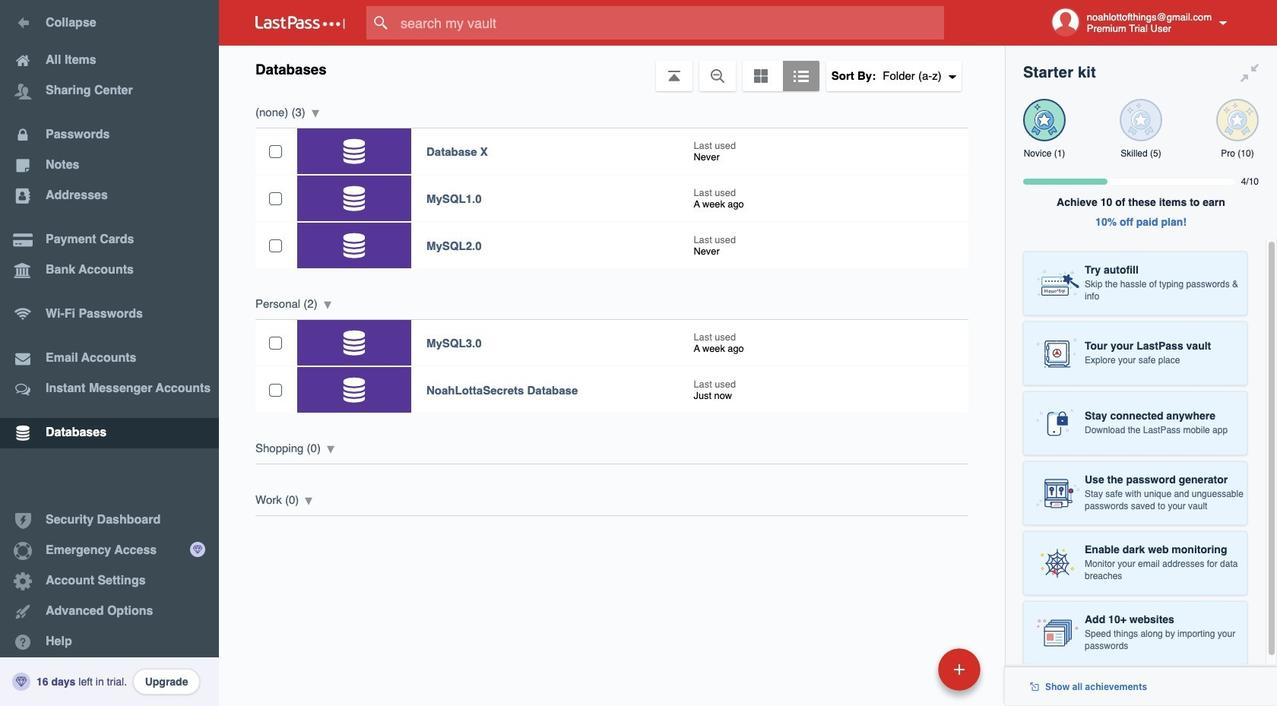 Task type: locate. For each thing, give the bounding box(es) containing it.
lastpass image
[[256, 16, 345, 30]]

vault options navigation
[[219, 46, 1006, 91]]



Task type: describe. For each thing, give the bounding box(es) containing it.
Search search field
[[367, 6, 974, 40]]

new item navigation
[[834, 644, 990, 707]]

search my vault text field
[[367, 6, 974, 40]]

new item element
[[834, 648, 987, 691]]

main navigation navigation
[[0, 0, 219, 707]]



Task type: vqa. For each thing, say whether or not it's contained in the screenshot.
'search my vault' TEXT FIELD
yes



